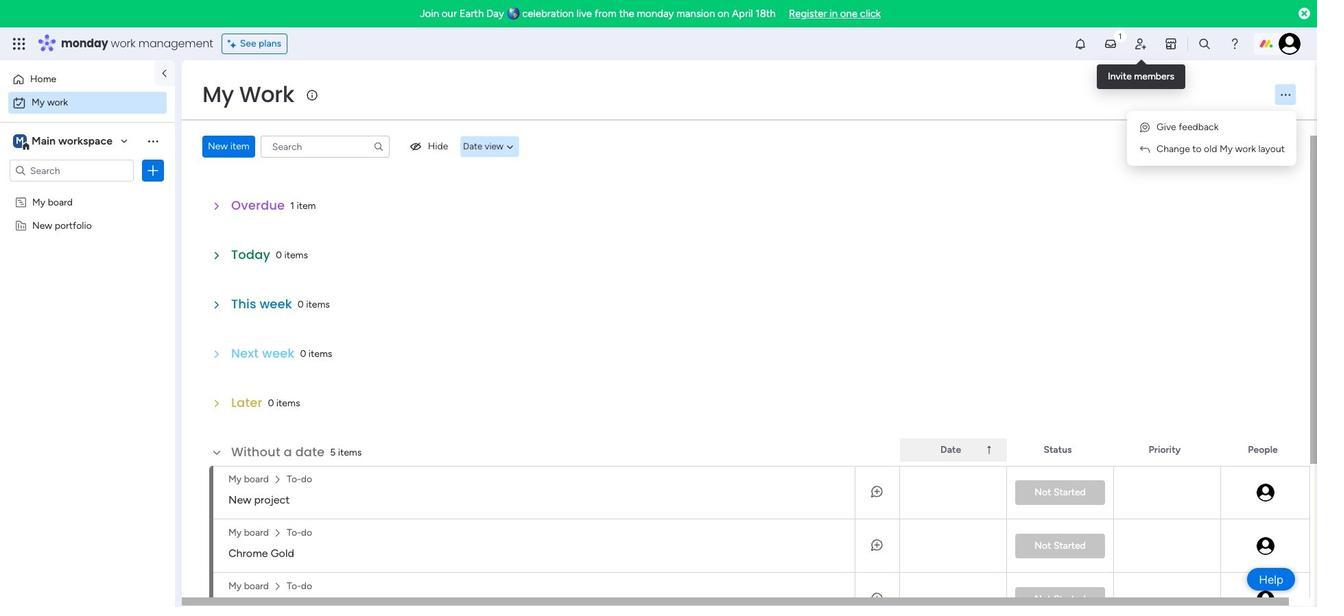 Task type: vqa. For each thing, say whether or not it's contained in the screenshot.
Public board "icon" to the right
no



Task type: describe. For each thing, give the bounding box(es) containing it.
menu image
[[1279, 88, 1293, 101]]

workspace image
[[13, 134, 27, 149]]

workspace options image
[[146, 134, 160, 148]]

1 vertical spatial option
[[8, 92, 167, 114]]

search everything image
[[1198, 37, 1212, 51]]

0 horizontal spatial options image
[[146, 164, 160, 178]]

sort image
[[984, 445, 995, 456]]

Search in workspace field
[[29, 163, 115, 179]]

0 vertical spatial option
[[8, 69, 146, 91]]

update feed image
[[1104, 37, 1118, 51]]

monday marketplace image
[[1165, 37, 1178, 51]]

1 menu item from the top
[[1133, 117, 1291, 139]]

change to old my work layout image
[[1139, 143, 1152, 156]]

Filter dashboard by text search field
[[261, 136, 390, 158]]

search image
[[373, 141, 384, 152]]

see plans image
[[228, 36, 240, 51]]

jacob simon image
[[1279, 33, 1301, 55]]

workspace selection element
[[13, 133, 115, 151]]



Task type: locate. For each thing, give the bounding box(es) containing it.
menu menu
[[1133, 117, 1291, 161]]

list box
[[0, 188, 175, 422]]

invite members image
[[1134, 37, 1148, 51]]

2 menu item from the top
[[1133, 139, 1291, 161]]

1 image
[[1114, 28, 1127, 44]]

select product image
[[12, 37, 26, 51]]

menu item
[[1133, 117, 1291, 139], [1133, 139, 1291, 161]]

0 vertical spatial options image
[[146, 164, 160, 178]]

None search field
[[261, 136, 390, 158]]

2 vertical spatial option
[[0, 190, 175, 192]]

notifications image
[[1074, 37, 1088, 51]]

help image
[[1228, 37, 1242, 51]]

1 horizontal spatial options image
[[191, 569, 202, 608]]

1 vertical spatial options image
[[191, 569, 202, 608]]

column header
[[900, 439, 1007, 463]]

give feedback image
[[1139, 121, 1152, 134]]

options image
[[146, 164, 160, 178], [191, 569, 202, 608]]

option
[[8, 69, 146, 91], [8, 92, 167, 114], [0, 190, 175, 192]]



